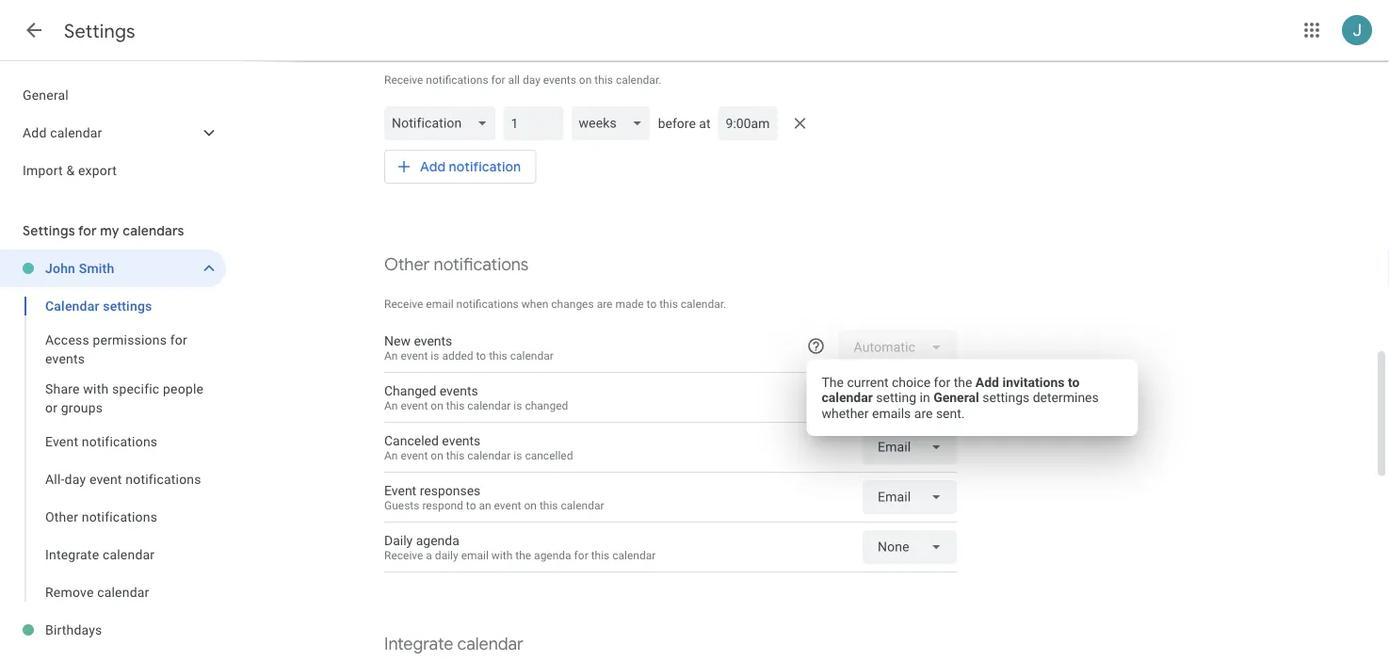Task type: vqa. For each thing, say whether or not it's contained in the screenshot.
this in the Canceled events An event on this calendar is cancelled
yes



Task type: locate. For each thing, give the bounding box(es) containing it.
settings for settings for my calendars
[[23, 222, 75, 239]]

is for changed events
[[514, 399, 522, 412]]

choice
[[892, 374, 931, 390]]

event right an
[[494, 498, 521, 512]]

1 horizontal spatial add
[[420, 158, 446, 175]]

agenda down event responses guests respond to an event on this calendar
[[534, 548, 571, 562]]

are
[[597, 298, 613, 311], [914, 405, 933, 421]]

with right the daily
[[491, 548, 513, 562]]

share with specific people or groups
[[45, 381, 204, 415]]

general inside tree
[[23, 87, 69, 103]]

email up new events an event is added to this calendar
[[426, 298, 454, 311]]

an up changed
[[384, 349, 398, 362]]

0 vertical spatial other notifications
[[384, 254, 529, 275]]

respond
[[422, 498, 463, 512]]

settings up permissions
[[103, 298, 152, 314]]

new events an event is added to this calendar
[[384, 333, 554, 362]]

other notifications down all-day event notifications
[[45, 509, 157, 525]]

settings
[[64, 19, 135, 43], [23, 222, 75, 239]]

1 horizontal spatial agenda
[[534, 548, 571, 562]]

tree
[[0, 76, 226, 189]]

settings inside tree
[[103, 298, 152, 314]]

the current choice for the
[[822, 374, 975, 390]]

add for notification
[[420, 158, 446, 175]]

1 vertical spatial add
[[420, 158, 446, 175]]

settings determines whether emails are sent.
[[822, 390, 1099, 421]]

other down all-
[[45, 509, 78, 525]]

1 horizontal spatial calendar.
[[681, 298, 726, 311]]

settings for settings
[[64, 19, 135, 43]]

general right in
[[933, 390, 979, 405]]

1 vertical spatial other notifications
[[45, 509, 157, 525]]

event left respond
[[384, 483, 416, 498]]

is left cancelled
[[514, 449, 522, 462]]

2 an from the top
[[384, 399, 398, 412]]

1 vertical spatial general
[[933, 390, 979, 405]]

1 horizontal spatial settings
[[982, 390, 1030, 405]]

0 vertical spatial are
[[597, 298, 613, 311]]

1 horizontal spatial event
[[384, 483, 416, 498]]

0 vertical spatial is
[[431, 349, 439, 362]]

0 vertical spatial integrate calendar
[[45, 547, 155, 562]]

day inside group
[[65, 471, 86, 487]]

to right added
[[476, 349, 486, 362]]

agenda down respond
[[416, 533, 459, 548]]

on up responses
[[431, 449, 443, 462]]

event inside canceled events an event on this calendar is cancelled
[[401, 449, 428, 462]]

2 receive from the top
[[384, 298, 423, 311]]

2 horizontal spatial add
[[975, 374, 999, 390]]

events down the access on the left
[[45, 351, 85, 366]]

add inside tree
[[23, 125, 47, 140]]

sent.
[[936, 405, 965, 421]]

events for canceled events
[[442, 433, 481, 449]]

settings right go back image
[[64, 19, 135, 43]]

events for new events
[[414, 333, 452, 349]]

day down the event notifications
[[65, 471, 86, 487]]

on inside event responses guests respond to an event on this calendar
[[524, 498, 537, 512]]

1 horizontal spatial other
[[384, 254, 430, 275]]

events down changed events an event on this calendar is changed
[[442, 433, 481, 449]]

Weeks in advance for notification number field
[[511, 106, 556, 140]]

1 horizontal spatial with
[[491, 548, 513, 562]]

other up new
[[384, 254, 430, 275]]

event inside changed events an event on this calendar is changed
[[401, 399, 428, 412]]

email right the daily
[[461, 548, 489, 562]]

integrate calendar up "remove calendar"
[[45, 547, 155, 562]]

john
[[45, 260, 75, 276]]

integrate up remove
[[45, 547, 99, 562]]

0 vertical spatial receive
[[384, 73, 423, 87]]

on inside canceled events an event on this calendar is cancelled
[[431, 449, 443, 462]]

are left 'made' on the top left
[[597, 298, 613, 311]]

group containing calendar settings
[[0, 287, 226, 611]]

1 vertical spatial day
[[65, 471, 86, 487]]

to left an
[[466, 498, 476, 512]]

receive for receive notifications for all day events on this calendar.
[[384, 73, 423, 87]]

the up "sent."
[[954, 374, 972, 390]]

1 horizontal spatial other notifications
[[384, 254, 529, 275]]

event
[[45, 434, 78, 449], [384, 483, 416, 498]]

add for invitations
[[975, 374, 999, 390]]

to inside add invitations to calendar
[[1068, 374, 1080, 390]]

0 vertical spatial event
[[45, 434, 78, 449]]

calendar inside new events an event is added to this calendar
[[510, 349, 554, 362]]

add inside "button"
[[420, 158, 446, 175]]

1 vertical spatial receive
[[384, 298, 423, 311]]

import & export
[[23, 162, 117, 178]]

an inside new events an event is added to this calendar
[[384, 349, 398, 362]]

event down the event notifications
[[89, 471, 122, 487]]

receive
[[384, 73, 423, 87], [384, 298, 423, 311], [384, 548, 423, 562]]

events inside changed events an event on this calendar is changed
[[440, 383, 478, 399]]

day right the all
[[523, 73, 540, 87]]

None field
[[384, 106, 503, 140], [571, 106, 658, 140], [863, 430, 957, 464], [863, 480, 957, 514], [863, 530, 957, 564], [384, 106, 503, 140], [571, 106, 658, 140], [863, 430, 957, 464], [863, 480, 957, 514], [863, 530, 957, 564]]

this inside event responses guests respond to an event on this calendar
[[540, 498, 558, 512]]

2 vertical spatial receive
[[384, 548, 423, 562]]

1 week before at 9am element
[[384, 103, 957, 144]]

added
[[442, 349, 473, 362]]

0 vertical spatial the
[[954, 374, 972, 390]]

email
[[426, 298, 454, 311], [461, 548, 489, 562]]

settings heading
[[64, 19, 135, 43]]

0 horizontal spatial general
[[23, 87, 69, 103]]

1 vertical spatial settings
[[23, 222, 75, 239]]

at
[[699, 115, 711, 131]]

events inside canceled events an event on this calendar is cancelled
[[442, 433, 481, 449]]

1 an from the top
[[384, 349, 398, 362]]

remove calendar
[[45, 584, 149, 600]]

emails
[[872, 405, 911, 421]]

to right 'made' on the top left
[[647, 298, 657, 311]]

0 vertical spatial day
[[523, 73, 540, 87]]

specific
[[112, 381, 160, 396]]

0 vertical spatial email
[[426, 298, 454, 311]]

an inside canceled events an event on this calendar is cancelled
[[384, 449, 398, 462]]

receive for receive email notifications when changes are made to this calendar.
[[384, 298, 423, 311]]

event responses guests respond to an event on this calendar
[[384, 483, 604, 512]]

is
[[431, 349, 439, 362], [514, 399, 522, 412], [514, 449, 522, 462]]

for
[[491, 73, 505, 87], [78, 222, 97, 239], [170, 332, 187, 348], [934, 374, 950, 390], [574, 548, 588, 562]]

changed
[[525, 399, 568, 412]]

day
[[523, 73, 540, 87], [65, 471, 86, 487]]

event inside event responses guests respond to an event on this calendar
[[384, 483, 416, 498]]

1 vertical spatial other
[[45, 509, 78, 525]]

john smith tree item
[[0, 250, 226, 287]]

an up "guests"
[[384, 449, 398, 462]]

1 vertical spatial with
[[491, 548, 513, 562]]

to right invitations
[[1068, 374, 1080, 390]]

integrate down a
[[384, 633, 453, 655]]

1 vertical spatial are
[[914, 405, 933, 421]]

this inside canceled events an event on this calendar is cancelled
[[446, 449, 465, 462]]

0 horizontal spatial other
[[45, 509, 78, 525]]

other
[[384, 254, 430, 275], [45, 509, 78, 525]]

events inside new events an event is added to this calendar
[[414, 333, 452, 349]]

calendar. up the 1 week before at 9am element on the top
[[616, 73, 661, 87]]

0 horizontal spatial email
[[426, 298, 454, 311]]

0 horizontal spatial event
[[45, 434, 78, 449]]

integrate calendar
[[45, 547, 155, 562], [384, 633, 523, 655]]

an up the canceled
[[384, 399, 398, 412]]

0 horizontal spatial day
[[65, 471, 86, 487]]

receive inside daily agenda receive a daily email with the agenda for this calendar
[[384, 548, 423, 562]]

events right new
[[414, 333, 452, 349]]

with up groups
[[83, 381, 109, 396]]

group
[[0, 287, 226, 611]]

1 vertical spatial event
[[384, 483, 416, 498]]

0 vertical spatial an
[[384, 349, 398, 362]]

add inside add invitations to calendar
[[975, 374, 999, 390]]

calendar. right 'made' on the top left
[[681, 298, 726, 311]]

are left "sent."
[[914, 405, 933, 421]]

1 horizontal spatial general
[[933, 390, 979, 405]]

an inside changed events an event on this calendar is changed
[[384, 399, 398, 412]]

add up import
[[23, 125, 47, 140]]

on up the canceled
[[431, 399, 443, 412]]

1 vertical spatial integrate
[[384, 633, 453, 655]]

for inside access permissions for events
[[170, 332, 187, 348]]

0 vertical spatial settings
[[103, 298, 152, 314]]

john smith
[[45, 260, 114, 276]]

0 vertical spatial add
[[23, 125, 47, 140]]

calendar inside canceled events an event on this calendar is cancelled
[[467, 449, 511, 462]]

made
[[615, 298, 644, 311]]

event for canceled
[[401, 449, 428, 462]]

is inside canceled events an event on this calendar is cancelled
[[514, 449, 522, 462]]

integrate calendar down the daily
[[384, 633, 523, 655]]

daily agenda receive a daily email with the agenda for this calendar
[[384, 533, 656, 562]]

remove
[[45, 584, 94, 600]]

other notifications up new events an event is added to this calendar
[[384, 254, 529, 275]]

1 vertical spatial email
[[461, 548, 489, 562]]

event
[[401, 349, 428, 362], [401, 399, 428, 412], [401, 449, 428, 462], [89, 471, 122, 487], [494, 498, 521, 512]]

this inside daily agenda receive a daily email with the agenda for this calendar
[[591, 548, 610, 562]]

3 receive from the top
[[384, 548, 423, 562]]

birthdays link
[[45, 611, 226, 649]]

1 vertical spatial is
[[514, 399, 522, 412]]

is left added
[[431, 349, 439, 362]]

1 receive from the top
[[384, 73, 423, 87]]

1 horizontal spatial the
[[954, 374, 972, 390]]

calendar.
[[616, 73, 661, 87], [681, 298, 726, 311]]

0 horizontal spatial add
[[23, 125, 47, 140]]

0 vertical spatial integrate
[[45, 547, 99, 562]]

0 vertical spatial general
[[23, 87, 69, 103]]

notifications up when
[[434, 254, 529, 275]]

settings up john
[[23, 222, 75, 239]]

events for changed events
[[440, 383, 478, 399]]

2 vertical spatial an
[[384, 449, 398, 462]]

event for event responses guests respond to an event on this calendar
[[384, 483, 416, 498]]

event up changed
[[401, 349, 428, 362]]

0 horizontal spatial integrate calendar
[[45, 547, 155, 562]]

0 vertical spatial other
[[384, 254, 430, 275]]

3 an from the top
[[384, 449, 398, 462]]

1 horizontal spatial integrate
[[384, 633, 453, 655]]

settings right "sent."
[[982, 390, 1030, 405]]

integrate
[[45, 547, 99, 562], [384, 633, 453, 655]]

0 horizontal spatial other notifications
[[45, 509, 157, 525]]

1 horizontal spatial day
[[523, 73, 540, 87]]

on
[[579, 73, 592, 87], [431, 399, 443, 412], [431, 449, 443, 462], [524, 498, 537, 512]]

smith
[[79, 260, 114, 276]]

0 horizontal spatial with
[[83, 381, 109, 396]]

people
[[163, 381, 204, 396]]

1 horizontal spatial integrate calendar
[[384, 633, 523, 655]]

calendar
[[50, 125, 102, 140], [510, 349, 554, 362], [822, 390, 873, 405], [467, 399, 511, 412], [467, 449, 511, 462], [561, 498, 604, 512], [103, 547, 155, 562], [612, 548, 656, 562], [97, 584, 149, 600], [457, 633, 523, 655]]

event up the canceled
[[401, 399, 428, 412]]

an
[[384, 349, 398, 362], [384, 399, 398, 412], [384, 449, 398, 462]]

add
[[23, 125, 47, 140], [420, 158, 446, 175], [975, 374, 999, 390]]

changes
[[551, 298, 594, 311]]

2 vertical spatial add
[[975, 374, 999, 390]]

this
[[595, 73, 613, 87], [659, 298, 678, 311], [489, 349, 507, 362], [446, 399, 465, 412], [446, 449, 465, 462], [540, 498, 558, 512], [591, 548, 610, 562]]

1 vertical spatial an
[[384, 399, 398, 412]]

the down event responses guests respond to an event on this calendar
[[515, 548, 531, 562]]

birthdays
[[45, 622, 102, 638]]

0 horizontal spatial the
[[515, 548, 531, 562]]

general up add calendar
[[23, 87, 69, 103]]

1 vertical spatial settings
[[982, 390, 1030, 405]]

to
[[647, 298, 657, 311], [476, 349, 486, 362], [1068, 374, 1080, 390], [466, 498, 476, 512]]

event inside group
[[45, 434, 78, 449]]

event for event notifications
[[45, 434, 78, 449]]

events
[[543, 73, 576, 87], [414, 333, 452, 349], [45, 351, 85, 366], [440, 383, 478, 399], [442, 433, 481, 449]]

notifications down all-day event notifications
[[82, 509, 157, 525]]

general
[[23, 87, 69, 103], [933, 390, 979, 405]]

guests
[[384, 498, 419, 512]]

0 horizontal spatial are
[[597, 298, 613, 311]]

access permissions for events
[[45, 332, 187, 366]]

0 horizontal spatial integrate
[[45, 547, 99, 562]]

1 vertical spatial the
[[515, 548, 531, 562]]

are inside 'settings determines whether emails are sent.'
[[914, 405, 933, 421]]

2 vertical spatial is
[[514, 449, 522, 462]]

0 vertical spatial with
[[83, 381, 109, 396]]

agenda
[[416, 533, 459, 548], [534, 548, 571, 562]]

settings
[[103, 298, 152, 314], [982, 390, 1030, 405]]

is left changed
[[514, 399, 522, 412]]

is inside changed events an event on this calendar is changed
[[514, 399, 522, 412]]

Time of day text field
[[726, 114, 770, 133]]

event down or
[[45, 434, 78, 449]]

0 vertical spatial settings
[[64, 19, 135, 43]]

0 horizontal spatial settings
[[103, 298, 152, 314]]

events down added
[[440, 383, 478, 399]]

notifications
[[426, 73, 488, 87], [434, 254, 529, 275], [456, 298, 519, 311], [82, 434, 157, 449], [126, 471, 201, 487], [82, 509, 157, 525]]

1 horizontal spatial email
[[461, 548, 489, 562]]

add left notification
[[420, 158, 446, 175]]

email inside daily agenda receive a daily email with the agenda for this calendar
[[461, 548, 489, 562]]

an
[[479, 498, 491, 512]]

the
[[954, 374, 972, 390], [515, 548, 531, 562]]

0 vertical spatial calendar.
[[616, 73, 661, 87]]

1 horizontal spatial are
[[914, 405, 933, 421]]

1 vertical spatial calendar.
[[681, 298, 726, 311]]

canceled
[[384, 433, 439, 449]]

with
[[83, 381, 109, 396], [491, 548, 513, 562]]

event inside new events an event is added to this calendar
[[401, 349, 428, 362]]

to inside event responses guests respond to an event on this calendar
[[466, 498, 476, 512]]

on up daily agenda receive a daily email with the agenda for this calendar
[[524, 498, 537, 512]]

other notifications
[[384, 254, 529, 275], [45, 509, 157, 525]]

event up responses
[[401, 449, 428, 462]]

add left invitations
[[975, 374, 999, 390]]



Task type: describe. For each thing, give the bounding box(es) containing it.
receive email notifications when changes are made to this calendar.
[[384, 298, 726, 311]]

on inside changed events an event on this calendar is changed
[[431, 399, 443, 412]]

event inside group
[[89, 471, 122, 487]]

import
[[23, 162, 63, 178]]

setting in general
[[873, 390, 979, 405]]

to inside new events an event is added to this calendar
[[476, 349, 486, 362]]

integrate calendar inside group
[[45, 547, 155, 562]]

canceled events an event on this calendar is cancelled
[[384, 433, 573, 462]]

this inside new events an event is added to this calendar
[[489, 349, 507, 362]]

permissions
[[93, 332, 167, 348]]

notification
[[449, 158, 521, 175]]

settings for my calendars
[[23, 222, 184, 239]]

on right the all
[[579, 73, 592, 87]]

calendar inside changed events an event on this calendar is changed
[[467, 399, 511, 412]]

event for new
[[401, 349, 428, 362]]

share
[[45, 381, 80, 396]]

all-
[[45, 471, 65, 487]]

the
[[822, 374, 844, 390]]

is for canceled events
[[514, 449, 522, 462]]

with inside daily agenda receive a daily email with the agenda for this calendar
[[491, 548, 513, 562]]

changed events an event on this calendar is changed
[[384, 383, 568, 412]]

calendar inside add invitations to calendar
[[822, 390, 873, 405]]

an for new events
[[384, 349, 398, 362]]

1 vertical spatial integrate calendar
[[384, 633, 523, 655]]

go back image
[[23, 19, 45, 41]]

0 horizontal spatial calendar.
[[616, 73, 661, 87]]

export
[[78, 162, 117, 178]]

other notifications inside group
[[45, 509, 157, 525]]

an for canceled events
[[384, 449, 398, 462]]

or
[[45, 400, 58, 415]]

calendar settings
[[45, 298, 152, 314]]

all-day event notifications
[[45, 471, 201, 487]]

settings inside 'settings determines whether emails are sent.'
[[982, 390, 1030, 405]]

in
[[920, 390, 930, 405]]

birthdays tree item
[[0, 611, 226, 649]]

calendar
[[45, 298, 99, 314]]

cancelled
[[525, 449, 573, 462]]

a
[[426, 548, 432, 562]]

event for changed
[[401, 399, 428, 412]]

changed
[[384, 383, 436, 399]]

notifications up new events an event is added to this calendar
[[456, 298, 519, 311]]

0 horizontal spatial agenda
[[416, 533, 459, 548]]

setting
[[876, 390, 916, 405]]

add invitations to calendar
[[822, 374, 1080, 405]]

calendar inside event responses guests respond to an event on this calendar
[[561, 498, 604, 512]]

this inside changed events an event on this calendar is changed
[[446, 399, 465, 412]]

an for changed events
[[384, 399, 398, 412]]

daily
[[435, 548, 458, 562]]

integrate inside group
[[45, 547, 99, 562]]

responses
[[420, 483, 481, 498]]

determines
[[1033, 390, 1099, 405]]

with inside share with specific people or groups
[[83, 381, 109, 396]]

is inside new events an event is added to this calendar
[[431, 349, 439, 362]]

event inside event responses guests respond to an event on this calendar
[[494, 498, 521, 512]]

add calendar
[[23, 125, 102, 140]]

when
[[521, 298, 548, 311]]

other inside group
[[45, 509, 78, 525]]

events inside access permissions for events
[[45, 351, 85, 366]]

receive notifications for all day events on this calendar.
[[384, 73, 661, 87]]

current
[[847, 374, 889, 390]]

add notification
[[420, 158, 521, 175]]

tree containing general
[[0, 76, 226, 189]]

groups
[[61, 400, 103, 415]]

event notifications
[[45, 434, 157, 449]]

before at
[[658, 115, 711, 131]]

for inside daily agenda receive a daily email with the agenda for this calendar
[[574, 548, 588, 562]]

whether
[[822, 405, 869, 421]]

calendar inside daily agenda receive a daily email with the agenda for this calendar
[[612, 548, 656, 562]]

before
[[658, 115, 696, 131]]

add for calendar
[[23, 125, 47, 140]]

new
[[384, 333, 411, 349]]

&
[[66, 162, 75, 178]]

the inside daily agenda receive a daily email with the agenda for this calendar
[[515, 548, 531, 562]]

all
[[508, 73, 520, 87]]

notifications up all-day event notifications
[[82, 434, 157, 449]]

my
[[100, 222, 119, 239]]

daily
[[384, 533, 413, 548]]

notifications left the all
[[426, 73, 488, 87]]

add notification button
[[384, 144, 536, 189]]

access
[[45, 332, 89, 348]]

settings for my calendars tree
[[0, 250, 226, 649]]

events right the all
[[543, 73, 576, 87]]

calendars
[[123, 222, 184, 239]]

invitations
[[1002, 374, 1065, 390]]

notifications down the event notifications
[[126, 471, 201, 487]]



